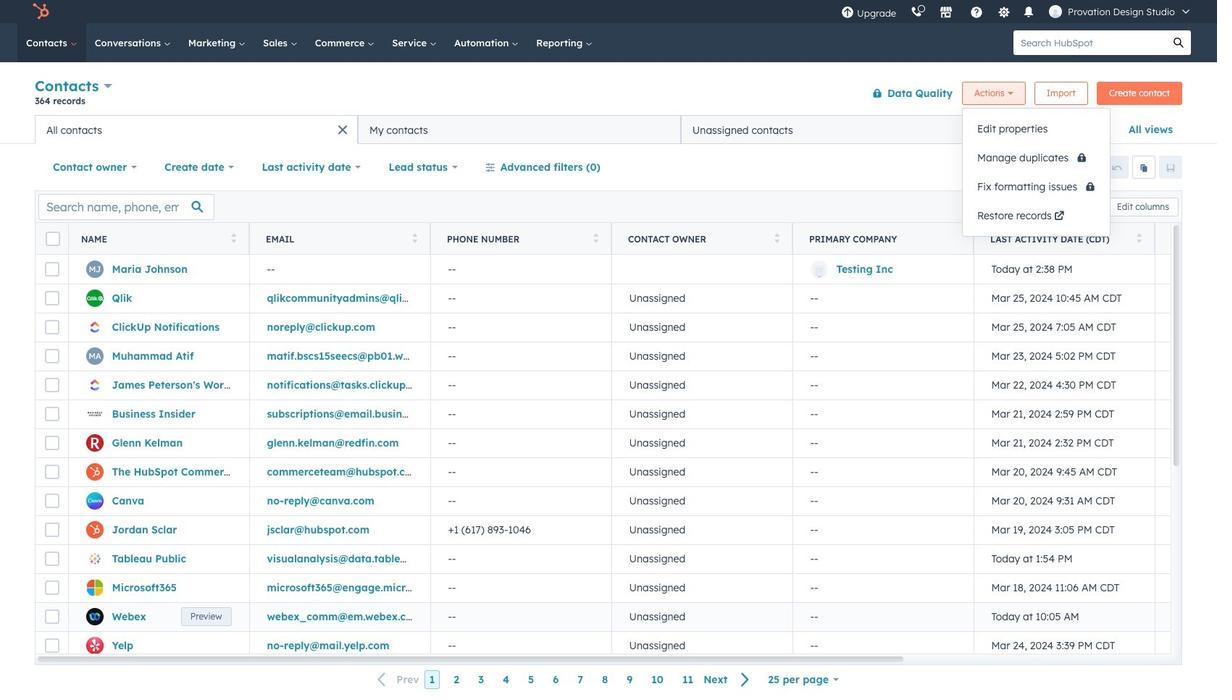Task type: vqa. For each thing, say whether or not it's contained in the screenshot.
1st Press to sort. icon from the right
yes



Task type: describe. For each thing, give the bounding box(es) containing it.
2 press to sort. image from the left
[[412, 233, 417, 243]]

1 press to sort. image from the left
[[593, 233, 599, 243]]

4 press to sort. element from the left
[[774, 233, 780, 245]]

Search HubSpot search field
[[1014, 30, 1167, 55]]

1 press to sort. image from the left
[[231, 233, 236, 243]]

Search name, phone, email addresses, or company search field
[[38, 194, 215, 220]]

marketplaces image
[[940, 7, 953, 20]]

3 press to sort. image from the left
[[1137, 233, 1142, 243]]

2 press to sort. element from the left
[[412, 233, 417, 245]]

james peterson image
[[1049, 5, 1063, 18]]



Task type: locate. For each thing, give the bounding box(es) containing it.
3 press to sort. element from the left
[[593, 233, 599, 245]]

press to sort. image
[[231, 233, 236, 243], [412, 233, 417, 243], [1137, 233, 1142, 243]]

0 horizontal spatial press to sort. image
[[231, 233, 236, 243]]

1 horizontal spatial press to sort. image
[[774, 233, 780, 243]]

5 press to sort. element from the left
[[1137, 233, 1142, 245]]

2 horizontal spatial press to sort. image
[[1137, 233, 1142, 243]]

press to sort. element
[[231, 233, 236, 245], [412, 233, 417, 245], [593, 233, 599, 245], [774, 233, 780, 245], [1137, 233, 1142, 245]]

0 horizontal spatial press to sort. image
[[593, 233, 599, 243]]

1 horizontal spatial press to sort. image
[[412, 233, 417, 243]]

banner
[[35, 74, 1183, 115]]

1 press to sort. element from the left
[[231, 233, 236, 245]]

press to sort. image
[[593, 233, 599, 243], [774, 233, 780, 243]]

pagination navigation
[[369, 671, 759, 690]]

column header
[[793, 223, 975, 255]]

2 press to sort. image from the left
[[774, 233, 780, 243]]

menu
[[834, 0, 1200, 23]]



